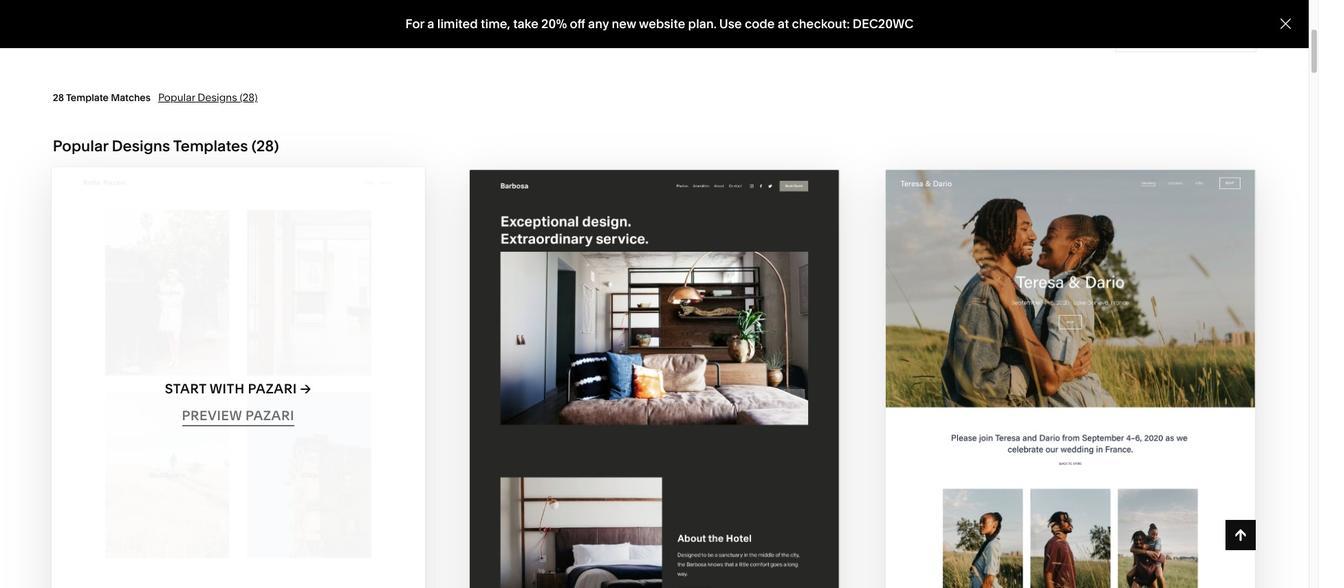 Task type: vqa. For each thing, say whether or not it's contained in the screenshot.
fitness link
no



Task type: describe. For each thing, give the bounding box(es) containing it.
pazari inside preview pazari link
[[246, 408, 295, 424]]

start for start with pazari
[[165, 381, 207, 397]]

preview pazari
[[182, 408, 295, 424]]

preview dario link
[[1018, 405, 1125, 443]]

code
[[745, 16, 775, 32]]

1 horizontal spatial 28
[[257, 137, 274, 155]]

28 template matches
[[53, 91, 151, 104]]

1 vertical spatial barbosa
[[654, 416, 719, 432]]

with for barbosa
[[618, 389, 653, 405]]

popular designs (28) link
[[158, 91, 258, 104]]

with for dario
[[1045, 389, 1080, 405]]

template
[[66, 91, 109, 104]]

new
[[612, 16, 637, 32]]

back to top image
[[1234, 528, 1249, 543]]

barbosa inside button
[[656, 389, 722, 405]]

start with barbosa
[[573, 389, 722, 405]]

start for start with barbosa
[[573, 389, 615, 405]]

preview barbosa
[[590, 416, 719, 432]]

start with barbosa button
[[573, 378, 736, 416]]

preview for preview dario
[[1018, 416, 1078, 432]]

designs for (28)
[[198, 91, 237, 104]]

0 vertical spatial 28
[[53, 91, 64, 104]]

take
[[514, 16, 539, 32]]

popular for popular designs (28)
[[158, 91, 195, 104]]

pazari inside start with pazari button
[[248, 381, 297, 397]]

use
[[720, 16, 742, 32]]

)
[[274, 137, 279, 155]]

start with dario
[[1001, 389, 1127, 405]]

preview for preview barbosa
[[590, 416, 650, 432]]



Task type: locate. For each thing, give the bounding box(es) containing it.
any
[[588, 16, 609, 32]]

plan.
[[689, 16, 717, 32]]

start up the 'preview dario'
[[1001, 389, 1042, 405]]

1 horizontal spatial with
[[618, 389, 653, 405]]

28
[[53, 91, 64, 104], [257, 137, 274, 155]]

with inside button
[[210, 381, 245, 397]]

website
[[639, 16, 686, 32]]

28 left template
[[53, 91, 64, 104]]

designs
[[198, 91, 237, 104], [112, 137, 170, 155]]

pazari down start with pazari
[[246, 408, 295, 424]]

preview pazari link
[[182, 398, 295, 435]]

0 vertical spatial pazari
[[248, 381, 297, 397]]

start up preview barbosa
[[573, 389, 615, 405]]

1 vertical spatial popular
[[53, 137, 108, 155]]

28 down the (28)
[[257, 137, 274, 155]]

templates
[[173, 137, 248, 155]]

0 horizontal spatial start
[[165, 381, 207, 397]]

with for pazari
[[210, 381, 245, 397]]

preview down start with pazari
[[182, 408, 242, 424]]

start with dario button
[[1001, 378, 1142, 416]]

start with pazari
[[165, 381, 297, 397]]

1 horizontal spatial preview
[[590, 416, 650, 432]]

pazari up preview pazari
[[248, 381, 297, 397]]

popular designs templates ( 28 )
[[53, 137, 279, 155]]

1 vertical spatial 28
[[257, 137, 274, 155]]

preview down start with dario
[[1018, 416, 1078, 432]]

checkout:
[[792, 16, 850, 32]]

pazari
[[248, 381, 297, 397], [246, 408, 295, 424]]

at
[[778, 16, 790, 32]]

dario inside button
[[1084, 389, 1127, 405]]

off
[[570, 16, 586, 32]]

popular right matches
[[158, 91, 195, 104]]

for
[[406, 16, 425, 32]]

pazari image
[[52, 167, 425, 588]]

popular down template
[[53, 137, 108, 155]]

designs down matches
[[112, 137, 170, 155]]

2 horizontal spatial preview
[[1018, 416, 1078, 432]]

matches
[[111, 91, 151, 104]]

0 vertical spatial barbosa
[[656, 389, 722, 405]]

start
[[165, 381, 207, 397], [573, 389, 615, 405], [1001, 389, 1042, 405]]

time,
[[481, 16, 511, 32]]

(
[[252, 137, 257, 155]]

preview for preview pazari
[[182, 408, 242, 424]]

popular for popular designs templates ( 28 )
[[53, 137, 108, 155]]

with up the 'preview dario'
[[1045, 389, 1080, 405]]

1 horizontal spatial start
[[573, 389, 615, 405]]

2 horizontal spatial with
[[1045, 389, 1080, 405]]

0 vertical spatial dario
[[1084, 389, 1127, 405]]

with
[[210, 381, 245, 397], [618, 389, 653, 405], [1045, 389, 1080, 405]]

0 horizontal spatial designs
[[112, 137, 170, 155]]

0 vertical spatial popular
[[158, 91, 195, 104]]

designs for templates
[[112, 137, 170, 155]]

1 vertical spatial pazari
[[246, 408, 295, 424]]

0 horizontal spatial with
[[210, 381, 245, 397]]

with up preview pazari
[[210, 381, 245, 397]]

0 vertical spatial designs
[[198, 91, 237, 104]]

popular
[[158, 91, 195, 104], [53, 137, 108, 155]]

start for start with dario
[[1001, 389, 1042, 405]]

2 horizontal spatial start
[[1001, 389, 1042, 405]]

1 horizontal spatial popular
[[158, 91, 195, 104]]

1 vertical spatial designs
[[112, 137, 170, 155]]

barbosa
[[656, 389, 722, 405], [654, 416, 719, 432]]

start inside start with pazari button
[[165, 381, 207, 397]]

(28)
[[240, 91, 258, 104]]

dario image
[[886, 170, 1256, 588]]

for a limited time, take 20% off any new website plan. use code at checkout: dec20wc
[[406, 16, 914, 32]]

barbosa up preview barbosa
[[656, 389, 722, 405]]

dec20wc
[[853, 16, 914, 32]]

limited
[[437, 16, 478, 32]]

barbosa down start with barbosa
[[654, 416, 719, 432]]

1 horizontal spatial designs
[[198, 91, 237, 104]]

preview dario
[[1018, 416, 1125, 432]]

1 vertical spatial dario
[[1081, 416, 1125, 432]]

0 horizontal spatial preview
[[182, 408, 242, 424]]

dario
[[1084, 389, 1127, 405], [1081, 416, 1125, 432]]

popular designs (28)
[[158, 91, 258, 104]]

start inside start with dario button
[[1001, 389, 1042, 405]]

start with pazari button
[[165, 371, 312, 409]]

designs left the (28)
[[198, 91, 237, 104]]

0 horizontal spatial 28
[[53, 91, 64, 104]]

preview barbosa link
[[590, 405, 719, 443]]

preview
[[182, 408, 242, 424], [590, 416, 650, 432], [1018, 416, 1078, 432]]

services
[[73, 34, 112, 47]]

dario down start with dario
[[1081, 416, 1125, 432]]

0 horizontal spatial popular
[[53, 137, 108, 155]]

start up preview pazari
[[165, 381, 207, 397]]

with up preview barbosa
[[618, 389, 653, 405]]

barbosa image
[[470, 170, 840, 588]]

20%
[[542, 16, 567, 32]]

dario up the 'preview dario'
[[1084, 389, 1127, 405]]

a
[[428, 16, 435, 32]]

preview down start with barbosa
[[590, 416, 650, 432]]

start inside start with barbosa button
[[573, 389, 615, 405]]



